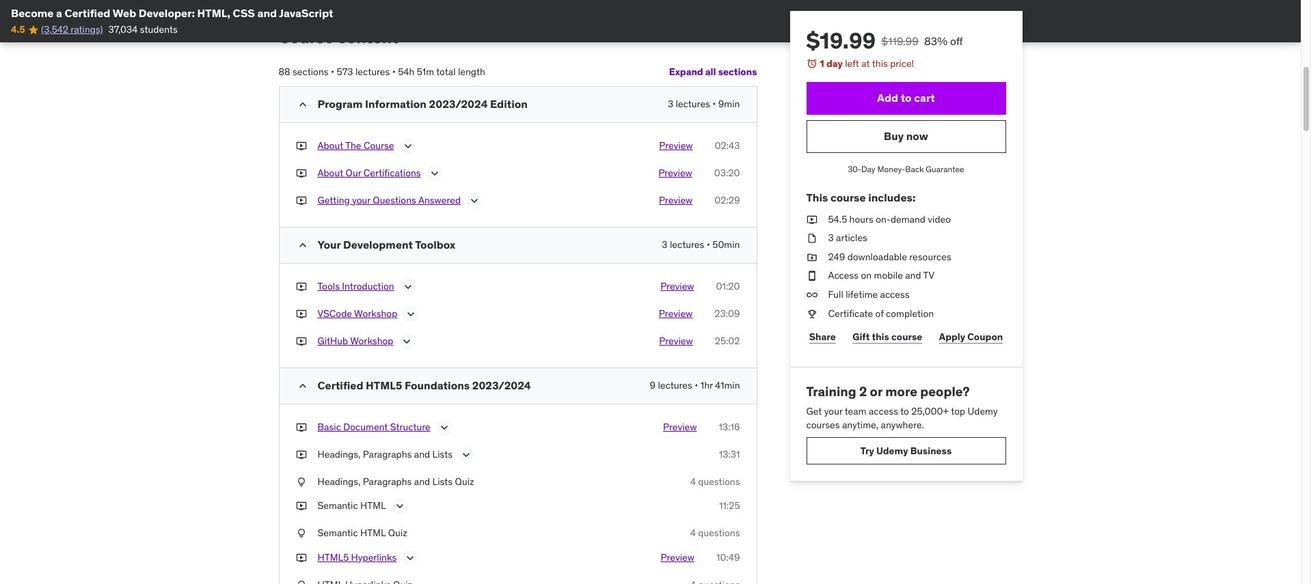 Task type: describe. For each thing, give the bounding box(es) containing it.
introduction
[[342, 280, 394, 292]]

try
[[861, 445, 874, 457]]

tools introduction
[[318, 280, 394, 292]]

html5 inside html5 hyperlinks button
[[318, 552, 349, 564]]

• for your development toolbox
[[707, 238, 710, 251]]

sections inside dropdown button
[[718, 66, 757, 78]]

apply coupon button
[[937, 324, 1006, 351]]

all
[[706, 66, 716, 78]]

this
[[807, 191, 828, 205]]

headings, for headings, paragraphs and lists quiz
[[318, 476, 361, 488]]

88
[[279, 66, 290, 78]]

(3,542
[[41, 24, 68, 36]]

3 lectures • 50min
[[662, 238, 740, 251]]

javascript
[[279, 6, 333, 20]]

83%
[[925, 34, 948, 48]]

xsmall image for html5 hyperlinks
[[296, 552, 307, 565]]

3 up 249
[[828, 232, 834, 244]]

alarm image
[[807, 58, 818, 69]]

preview for 01:20
[[661, 280, 694, 292]]

certificate
[[828, 307, 873, 320]]

1 vertical spatial udemy
[[877, 445, 909, 457]]

semantic for semantic html quiz
[[318, 527, 358, 540]]

54h 51m
[[398, 66, 434, 78]]

back
[[906, 164, 924, 174]]

html5 hyperlinks button
[[318, 552, 397, 568]]

4 questions for headings, paragraphs and lists quiz
[[690, 476, 740, 488]]

full
[[828, 289, 844, 301]]

cart
[[914, 91, 935, 105]]

certifications
[[364, 167, 421, 179]]

lifetime
[[846, 289, 878, 301]]

4 questions for semantic html quiz
[[690, 527, 740, 540]]

day
[[827, 57, 843, 70]]

and down the "headings, paragraphs and lists"
[[414, 476, 430, 488]]

workshop for vscode workshop
[[354, 307, 398, 320]]

anytime,
[[842, 419, 879, 431]]

github workshop
[[318, 335, 394, 347]]

4 for semantic html quiz
[[690, 527, 696, 540]]

3 for program information 2023/2024 edition
[[668, 98, 674, 110]]

tools
[[318, 280, 340, 292]]

small image for program information 2023/2024 edition
[[296, 98, 309, 111]]

getting your questions answered
[[318, 194, 461, 206]]

37,034
[[108, 24, 138, 36]]

ratings)
[[71, 24, 103, 36]]

share button
[[807, 324, 839, 351]]

headings, paragraphs and lists
[[318, 448, 453, 461]]

show lecture description image for certifications
[[428, 167, 442, 180]]

html,
[[197, 6, 230, 20]]

preview for 02:29
[[659, 194, 693, 206]]

and down structure
[[414, 448, 430, 461]]

structure
[[390, 421, 431, 433]]

github workshop button
[[318, 335, 394, 351]]

preview for 13:16
[[663, 421, 697, 433]]

0 horizontal spatial sections
[[293, 66, 329, 78]]

full lifetime access
[[828, 289, 910, 301]]

54.5
[[828, 213, 847, 225]]

1 horizontal spatial html5
[[366, 379, 402, 392]]

1 horizontal spatial quiz
[[455, 476, 474, 488]]

get
[[807, 405, 822, 418]]

document
[[343, 421, 388, 433]]

left
[[845, 57, 860, 70]]

questions
[[373, 194, 416, 206]]

1 vertical spatial quiz
[[388, 527, 407, 540]]

54.5 hours on-demand video
[[828, 213, 951, 225]]

add to cart
[[878, 91, 935, 105]]

headings, for headings, paragraphs and lists
[[318, 448, 361, 461]]

1 vertical spatial 2023/2024
[[472, 379, 531, 392]]

course content
[[279, 27, 399, 48]]

$19.99 $119.99 83% off
[[807, 27, 963, 55]]

hyperlinks
[[351, 552, 397, 564]]

html for semantic html quiz
[[360, 527, 386, 540]]

9
[[650, 379, 656, 392]]

gift this course
[[853, 331, 923, 343]]

xsmall image for about the course
[[296, 139, 307, 153]]

3 for your development toolbox
[[662, 238, 668, 251]]

buy now button
[[807, 120, 1006, 153]]

total
[[436, 66, 456, 78]]

expand all sections
[[669, 66, 757, 78]]

headings, paragraphs and lists quiz
[[318, 476, 474, 488]]

preview up 9 lectures • 1hr 41min on the bottom of the page
[[659, 335, 693, 347]]

your inside getting your questions answered "button"
[[352, 194, 371, 206]]

courses
[[807, 419, 840, 431]]

lists for headings, paragraphs and lists quiz
[[433, 476, 453, 488]]

semantic html quiz
[[318, 527, 407, 540]]

lectures for your development toolbox
[[670, 238, 705, 251]]

hours
[[850, 213, 874, 225]]

show lecture description image for github workshop
[[400, 335, 414, 349]]

your
[[318, 238, 341, 251]]

getting your questions answered button
[[318, 194, 461, 210]]

buy
[[884, 129, 904, 143]]

or
[[870, 384, 883, 400]]

training 2 or more people? get your team access to 25,000+ top udemy courses anytime, anywhere.
[[807, 384, 998, 431]]

your inside the training 2 or more people? get your team access to 25,000+ top udemy courses anytime, anywhere.
[[825, 405, 843, 418]]

information
[[365, 97, 427, 111]]

4.5
[[11, 24, 25, 36]]

expand all sections button
[[669, 59, 757, 86]]

resources
[[910, 251, 952, 263]]

try udemy business link
[[807, 438, 1006, 465]]

questions for headings, paragraphs and lists quiz
[[698, 476, 740, 488]]

4 for headings, paragraphs and lists quiz
[[690, 476, 696, 488]]

0 vertical spatial access
[[880, 289, 910, 301]]

9 lectures • 1hr 41min
[[650, 379, 740, 392]]

and right css
[[258, 6, 277, 20]]

the
[[345, 139, 361, 152]]

show lecture description image down headings, paragraphs and lists quiz
[[393, 500, 407, 514]]

basic document structure button
[[318, 421, 431, 437]]

11:25
[[719, 500, 740, 512]]

buy now
[[884, 129, 929, 143]]

0 vertical spatial 2023/2024
[[429, 97, 488, 111]]

anywhere.
[[881, 419, 925, 431]]

expand
[[669, 66, 703, 78]]

this inside gift this course link
[[872, 331, 890, 343]]

team
[[845, 405, 867, 418]]

• left 573
[[331, 66, 334, 78]]

top
[[951, 405, 966, 418]]

paragraphs for headings, paragraphs and lists
[[363, 448, 412, 461]]

1 this from the top
[[872, 57, 888, 70]]

lectures right 573
[[356, 66, 390, 78]]

certified html5 foundations 2023/2024
[[318, 379, 531, 392]]

vscode workshop
[[318, 307, 398, 320]]

about our certifications
[[318, 167, 421, 179]]

on
[[861, 270, 872, 282]]

1 vertical spatial certified
[[318, 379, 363, 392]]

mobile
[[874, 270, 903, 282]]

program information 2023/2024 edition
[[318, 97, 528, 111]]



Task type: locate. For each thing, give the bounding box(es) containing it.
• left "50min"
[[707, 238, 710, 251]]

0 vertical spatial headings,
[[318, 448, 361, 461]]

1 vertical spatial 4 questions
[[690, 527, 740, 540]]

2 4 questions from the top
[[690, 527, 740, 540]]

about for about our certifications
[[318, 167, 343, 179]]

41min
[[715, 379, 740, 392]]

2 questions from the top
[[698, 527, 740, 540]]

content
[[338, 27, 399, 48]]

1 horizontal spatial course
[[364, 139, 394, 152]]

1 vertical spatial paragraphs
[[363, 476, 412, 488]]

at
[[862, 57, 870, 70]]

(3,542 ratings)
[[41, 24, 103, 36]]

small image
[[296, 98, 309, 111], [296, 238, 309, 252]]

1 vertical spatial small image
[[296, 238, 309, 252]]

50min
[[713, 238, 740, 251]]

headings, down 'basic'
[[318, 448, 361, 461]]

88 sections • 573 lectures • 54h 51m total length
[[279, 66, 485, 78]]

1 4 questions from the top
[[690, 476, 740, 488]]

certified right small image at the bottom of the page
[[318, 379, 363, 392]]

0 vertical spatial paragraphs
[[363, 448, 412, 461]]

semantic down semantic html
[[318, 527, 358, 540]]

foundations
[[405, 379, 470, 392]]

semantic for semantic html
[[318, 500, 358, 512]]

0 vertical spatial course
[[831, 191, 866, 205]]

preview down 3 lectures • 9min
[[659, 139, 693, 152]]

udemy right try
[[877, 445, 909, 457]]

headings, up semantic html
[[318, 476, 361, 488]]

0 vertical spatial lists
[[433, 448, 453, 461]]

0 horizontal spatial course
[[831, 191, 866, 205]]

1 vertical spatial html
[[360, 527, 386, 540]]

sections right the 88
[[293, 66, 329, 78]]

development
[[343, 238, 413, 251]]

9min
[[719, 98, 740, 110]]

preview left 03:20
[[659, 167, 693, 179]]

questions up 10:49 at the bottom of page
[[698, 527, 740, 540]]

0 vertical spatial this
[[872, 57, 888, 70]]

price!
[[890, 57, 914, 70]]

html5 down the semantic html quiz
[[318, 552, 349, 564]]

preview up 3 lectures • 50min
[[659, 194, 693, 206]]

lists down the "headings, paragraphs and lists"
[[433, 476, 453, 488]]

html for semantic html
[[360, 500, 386, 512]]

about left 'our'
[[318, 167, 343, 179]]

1 vertical spatial course
[[364, 139, 394, 152]]

to inside button
[[901, 91, 912, 105]]

certified
[[65, 6, 110, 20], [318, 379, 363, 392]]

add
[[878, 91, 899, 105]]

show lecture description image up certified html5 foundations 2023/2024
[[400, 335, 414, 349]]

paragraphs for headings, paragraphs and lists quiz
[[363, 476, 412, 488]]

lectures down expand
[[676, 98, 710, 110]]

preview down 3 lectures • 50min
[[661, 280, 694, 292]]

css
[[233, 6, 255, 20]]

this
[[872, 57, 888, 70], [872, 331, 890, 343]]

paragraphs down basic document structure button
[[363, 448, 412, 461]]

25:02
[[715, 335, 740, 347]]

show lecture description image right introduction
[[401, 280, 415, 294]]

course down completion
[[892, 331, 923, 343]]

access
[[828, 270, 859, 282]]

0 vertical spatial about
[[318, 139, 343, 152]]

2
[[860, 384, 867, 400]]

html5 hyperlinks
[[318, 552, 397, 564]]

xsmall image
[[296, 139, 307, 153], [296, 194, 307, 207], [807, 251, 818, 264], [296, 280, 307, 294], [296, 421, 307, 434], [296, 552, 307, 565], [296, 579, 307, 585]]

1
[[820, 57, 825, 70]]

0 horizontal spatial udemy
[[877, 445, 909, 457]]

paragraphs down the "headings, paragraphs and lists"
[[363, 476, 412, 488]]

tv
[[924, 270, 935, 282]]

0 vertical spatial certified
[[65, 6, 110, 20]]

1 vertical spatial headings,
[[318, 476, 361, 488]]

0 vertical spatial html5
[[366, 379, 402, 392]]

0 vertical spatial workshop
[[354, 307, 398, 320]]

xsmall image for tools introduction
[[296, 280, 307, 294]]

30-
[[848, 164, 862, 174]]

1 4 from the top
[[690, 476, 696, 488]]

this course includes:
[[807, 191, 916, 205]]

students
[[140, 24, 178, 36]]

10:49
[[717, 552, 740, 564]]

course up 54.5
[[831, 191, 866, 205]]

and left 'tv' in the top right of the page
[[906, 270, 922, 282]]

1 day left at this price!
[[820, 57, 914, 70]]

access on mobile and tv
[[828, 270, 935, 282]]

about left the
[[318, 139, 343, 152]]

1 vertical spatial questions
[[698, 527, 740, 540]]

udemy right top
[[968, 405, 998, 418]]

1 horizontal spatial udemy
[[968, 405, 998, 418]]

4 questions up the "11:25"
[[690, 476, 740, 488]]

0 horizontal spatial html5
[[318, 552, 349, 564]]

preview left 10:49 at the bottom of page
[[661, 552, 695, 564]]

show lecture description image
[[401, 139, 415, 153], [428, 167, 442, 180], [437, 421, 451, 435], [460, 448, 473, 462], [404, 552, 417, 565]]

1 vertical spatial about
[[318, 167, 343, 179]]

small image
[[296, 379, 309, 393]]

your
[[352, 194, 371, 206], [825, 405, 843, 418]]

our
[[346, 167, 361, 179]]

2023/2024
[[429, 97, 488, 111], [472, 379, 531, 392]]

to up anywhere.
[[901, 405, 909, 418]]

lectures for certified html5 foundations 2023/2024
[[658, 379, 693, 392]]

0 horizontal spatial course
[[279, 27, 334, 48]]

show lecture description image for course
[[401, 139, 415, 153]]

1 horizontal spatial sections
[[718, 66, 757, 78]]

3 left "50min"
[[662, 238, 668, 251]]

1hr
[[701, 379, 713, 392]]

1 questions from the top
[[698, 476, 740, 488]]

more
[[886, 384, 918, 400]]

2 small image from the top
[[296, 238, 309, 252]]

show lecture description image for getting your questions answered
[[468, 194, 481, 208]]

13:31
[[719, 448, 740, 461]]

udemy
[[968, 405, 998, 418], [877, 445, 909, 457]]

workshop
[[354, 307, 398, 320], [350, 335, 394, 347]]

2 this from the top
[[872, 331, 890, 343]]

show lecture description image for vscode workshop
[[404, 307, 418, 321]]

1 vertical spatial html5
[[318, 552, 349, 564]]

preview for 23:09
[[659, 307, 693, 320]]

0 vertical spatial 4 questions
[[690, 476, 740, 488]]

workshop for github workshop
[[350, 335, 394, 347]]

lists for headings, paragraphs and lists
[[433, 448, 453, 461]]

gift
[[853, 331, 870, 343]]

0 vertical spatial html
[[360, 500, 386, 512]]

this right gift
[[872, 331, 890, 343]]

course right the
[[364, 139, 394, 152]]

show lecture description image for tools introduction
[[401, 280, 415, 294]]

02:43
[[715, 139, 740, 152]]

preview for 10:49
[[661, 552, 695, 564]]

0 vertical spatial semantic
[[318, 500, 358, 512]]

vscode
[[318, 307, 352, 320]]

lectures for program information 2023/2024 edition
[[676, 98, 710, 110]]

lectures
[[356, 66, 390, 78], [676, 98, 710, 110], [670, 238, 705, 251], [658, 379, 693, 392]]

2 4 from the top
[[690, 527, 696, 540]]

html up the semantic html quiz
[[360, 500, 386, 512]]

show lecture description image for structure
[[437, 421, 451, 435]]

about for about the course
[[318, 139, 343, 152]]

1 vertical spatial 4
[[690, 527, 696, 540]]

certified up ratings)
[[65, 6, 110, 20]]

course
[[279, 27, 334, 48], [364, 139, 394, 152]]

1 vertical spatial semantic
[[318, 527, 358, 540]]

access inside the training 2 or more people? get your team access to 25,000+ top udemy courses anytime, anywhere.
[[869, 405, 899, 418]]

video
[[928, 213, 951, 225]]

3
[[668, 98, 674, 110], [828, 232, 834, 244], [662, 238, 668, 251]]

1 vertical spatial course
[[892, 331, 923, 343]]

1 about from the top
[[318, 139, 343, 152]]

• left 54h 51m
[[392, 66, 396, 78]]

1 vertical spatial access
[[869, 405, 899, 418]]

2 lists from the top
[[433, 476, 453, 488]]

1 headings, from the top
[[318, 448, 361, 461]]

2 about from the top
[[318, 167, 343, 179]]

3 down expand
[[668, 98, 674, 110]]

add to cart button
[[807, 82, 1006, 115]]

0 vertical spatial udemy
[[968, 405, 998, 418]]

573
[[337, 66, 353, 78]]

1 to from the top
[[901, 91, 912, 105]]

0 horizontal spatial your
[[352, 194, 371, 206]]

1 vertical spatial workshop
[[350, 335, 394, 347]]

xsmall image for getting your questions answered
[[296, 194, 307, 207]]

0 horizontal spatial certified
[[65, 6, 110, 20]]

developer:
[[139, 6, 195, 20]]

become
[[11, 6, 54, 20]]

2 to from the top
[[901, 405, 909, 418]]

small image left 'program'
[[296, 98, 309, 111]]

course down javascript
[[279, 27, 334, 48]]

apply coupon
[[939, 331, 1003, 343]]

getting
[[318, 194, 350, 206]]

02:29
[[715, 194, 740, 206]]

money-
[[878, 164, 906, 174]]

0 vertical spatial to
[[901, 91, 912, 105]]

preview left 23:09
[[659, 307, 693, 320]]

0 vertical spatial small image
[[296, 98, 309, 111]]

show lecture description image right answered
[[468, 194, 481, 208]]

23:09
[[715, 307, 740, 320]]

1 semantic from the top
[[318, 500, 358, 512]]

1 vertical spatial your
[[825, 405, 843, 418]]

workshop down introduction
[[354, 307, 398, 320]]

preview for 02:43
[[659, 139, 693, 152]]

semantic
[[318, 500, 358, 512], [318, 527, 358, 540]]

quiz
[[455, 476, 474, 488], [388, 527, 407, 540]]

1 horizontal spatial your
[[825, 405, 843, 418]]

2 html from the top
[[360, 527, 386, 540]]

lectures right the 9 at bottom
[[658, 379, 693, 392]]

xsmall image
[[296, 167, 307, 180], [807, 213, 818, 226], [807, 232, 818, 245], [807, 270, 818, 283], [807, 289, 818, 302], [807, 307, 818, 321], [296, 307, 307, 321], [296, 335, 307, 348], [296, 448, 307, 462], [296, 476, 307, 489], [296, 500, 307, 513], [296, 527, 307, 541]]

apply
[[939, 331, 966, 343]]

gift this course link
[[850, 324, 926, 351]]

access down mobile
[[880, 289, 910, 301]]

4 questions up 10:49 at the bottom of page
[[690, 527, 740, 540]]

sections right all
[[718, 66, 757, 78]]

lists
[[433, 448, 453, 461], [433, 476, 453, 488]]

small image for your development toolbox
[[296, 238, 309, 252]]

1 vertical spatial to
[[901, 405, 909, 418]]

questions for semantic html quiz
[[698, 527, 740, 540]]

semantic up the semantic html quiz
[[318, 500, 358, 512]]

249 downloadable resources
[[828, 251, 952, 263]]

1 horizontal spatial certified
[[318, 379, 363, 392]]

1 lists from the top
[[433, 448, 453, 461]]

0 vertical spatial your
[[352, 194, 371, 206]]

show lecture description image
[[468, 194, 481, 208], [401, 280, 415, 294], [404, 307, 418, 321], [400, 335, 414, 349], [393, 500, 407, 514]]

about our certifications button
[[318, 167, 421, 183]]

this right at
[[872, 57, 888, 70]]

html up the hyperlinks
[[360, 527, 386, 540]]

paragraphs
[[363, 448, 412, 461], [363, 476, 412, 488]]

your up courses
[[825, 405, 843, 418]]

0 vertical spatial 4
[[690, 476, 696, 488]]

1 horizontal spatial course
[[892, 331, 923, 343]]

course inside gift this course link
[[892, 331, 923, 343]]

completion
[[886, 307, 934, 320]]

now
[[907, 129, 929, 143]]

to inside the training 2 or more people? get your team access to 25,000+ top udemy courses anytime, anywhere.
[[901, 405, 909, 418]]

html5 up basic document structure at the left of page
[[366, 379, 402, 392]]

small image left your
[[296, 238, 309, 252]]

to
[[901, 91, 912, 105], [901, 405, 909, 418]]

$19.99
[[807, 27, 876, 55]]

01:20
[[716, 280, 740, 292]]

become a certified web developer: html, css and javascript
[[11, 6, 333, 20]]

about
[[318, 139, 343, 152], [318, 167, 343, 179]]

2 paragraphs from the top
[[363, 476, 412, 488]]

2023/2024 right foundations
[[472, 379, 531, 392]]

sections
[[293, 66, 329, 78], [718, 66, 757, 78]]

questions up the "11:25"
[[698, 476, 740, 488]]

udemy inside the training 2 or more people? get your team access to 25,000+ top udemy courses anytime, anywhere.
[[968, 405, 998, 418]]

program
[[318, 97, 363, 111]]

guarantee
[[926, 164, 965, 174]]

1 vertical spatial lists
[[433, 476, 453, 488]]

about the course button
[[318, 139, 394, 156]]

basic document structure
[[318, 421, 431, 433]]

1 small image from the top
[[296, 98, 309, 111]]

show lecture description image right the vscode workshop
[[404, 307, 418, 321]]

training
[[807, 384, 857, 400]]

certificate of completion
[[828, 307, 934, 320]]

2 semantic from the top
[[318, 527, 358, 540]]

people?
[[921, 384, 970, 400]]

xsmall image for basic document structure
[[296, 421, 307, 434]]

access
[[880, 289, 910, 301], [869, 405, 899, 418]]

access down or on the bottom
[[869, 405, 899, 418]]

lists up headings, paragraphs and lists quiz
[[433, 448, 453, 461]]

2 headings, from the top
[[318, 476, 361, 488]]

your down the about our certifications button
[[352, 194, 371, 206]]

2023/2024 down total
[[429, 97, 488, 111]]

to left cart
[[901, 91, 912, 105]]

headings,
[[318, 448, 361, 461], [318, 476, 361, 488]]

preview down 9 lectures • 1hr 41min on the bottom of the page
[[663, 421, 697, 433]]

• for certified html5 foundations 2023/2024
[[695, 379, 698, 392]]

• left 9min on the top of the page
[[713, 98, 716, 110]]

• left 1hr
[[695, 379, 698, 392]]

1 vertical spatial this
[[872, 331, 890, 343]]

30-day money-back guarantee
[[848, 164, 965, 174]]

• for program information 2023/2024 edition
[[713, 98, 716, 110]]

course inside button
[[364, 139, 394, 152]]

1 html from the top
[[360, 500, 386, 512]]

13:16
[[719, 421, 740, 433]]

0 vertical spatial quiz
[[455, 476, 474, 488]]

workshop down vscode workshop button
[[350, 335, 394, 347]]

0 vertical spatial course
[[279, 27, 334, 48]]

1 paragraphs from the top
[[363, 448, 412, 461]]

0 vertical spatial questions
[[698, 476, 740, 488]]

0 horizontal spatial quiz
[[388, 527, 407, 540]]

lectures left "50min"
[[670, 238, 705, 251]]

toolbox
[[415, 238, 456, 251]]

249
[[828, 251, 845, 263]]



Task type: vqa. For each thing, say whether or not it's contained in the screenshot.
1st '4' from the bottom
yes



